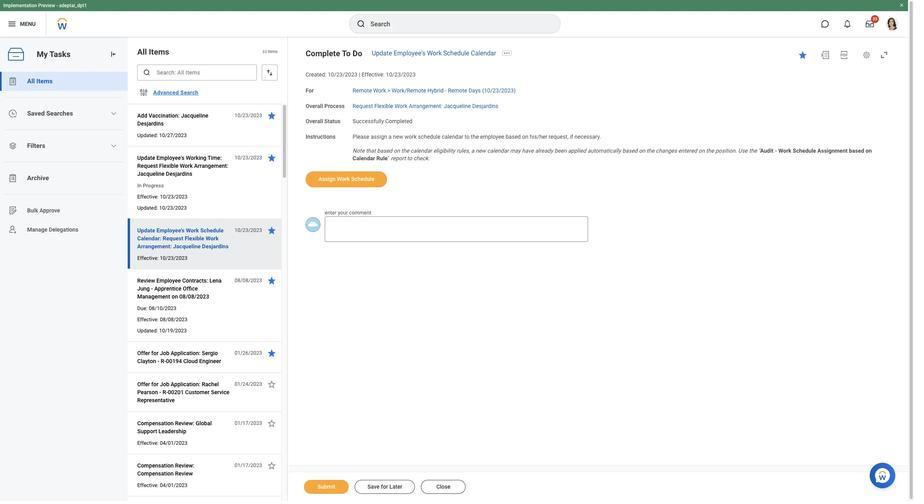 Task type: locate. For each thing, give the bounding box(es) containing it.
offer inside offer for job application: rachel pearson ‎- r-00201 customer service representative
[[137, 382, 150, 388]]

1 vertical spatial chevron down image
[[111, 143, 117, 149]]

0 vertical spatial review:
[[175, 421, 194, 427]]

necessary.
[[575, 134, 602, 140]]

desjardins inside the update employee's working time: request flexible work arrangement: jacqueline desjardins
[[166, 171, 193, 177]]

jacqueline
[[444, 103, 471, 109], [181, 113, 208, 119], [137, 171, 165, 177], [173, 244, 201, 250]]

effective: 04/01/2023
[[137, 441, 188, 447], [137, 483, 188, 489]]

33 inside 'button'
[[873, 17, 878, 21]]

0 horizontal spatial calendar
[[353, 155, 375, 162]]

0 vertical spatial star image
[[799, 50, 808, 60]]

1 horizontal spatial items
[[149, 47, 169, 57]]

01/17/2023
[[235, 421, 262, 427], [235, 463, 262, 469]]

request inside "update employee's work schedule calendar: request flexible work arrangement: jacqueline desjardins"
[[163, 236, 183, 242]]

application: for cloud
[[171, 351, 201, 357]]

review: up leadership
[[175, 421, 194, 427]]

chevron down image
[[111, 111, 117, 117], [111, 143, 117, 149]]

apprentice
[[154, 286, 182, 292]]

‎- inside offer for job application: sergio clayton ‎- r-00194 cloud engineer
[[158, 359, 159, 365]]

1 04/01/2023 from the top
[[160, 441, 188, 447]]

‎- for clayton
[[158, 359, 159, 365]]

work inside the update employee's working time: request flexible work arrangement: jacqueline desjardins
[[180, 163, 193, 169]]

jacqueline inside "update employee's work schedule calendar: request flexible work arrangement: jacqueline desjardins"
[[173, 244, 201, 250]]

for for clayton
[[151, 351, 159, 357]]

on left his/her
[[523, 134, 529, 140]]

0 vertical spatial arrangement:
[[409, 103, 443, 109]]

effective: down in progress
[[137, 194, 159, 200]]

2 horizontal spatial calendar
[[488, 148, 509, 154]]

08/08/2023 down office
[[179, 294, 209, 300]]

33 for 33
[[873, 17, 878, 21]]

08/08/2023 right lena
[[235, 278, 262, 284]]

1 vertical spatial overall
[[306, 118, 323, 125]]

0 vertical spatial items
[[149, 47, 169, 57]]

r- right the clayton
[[161, 359, 166, 365]]

all inside item list element
[[137, 47, 147, 57]]

1 vertical spatial a
[[472, 148, 475, 154]]

effective: 10/23/2023
[[137, 194, 188, 200], [137, 256, 188, 262]]

user plus image
[[8, 225, 18, 235]]

1 horizontal spatial request
[[163, 236, 183, 242]]

clipboard image inside archive button
[[8, 174, 18, 183]]

representative
[[137, 398, 175, 404]]

update for update employee's working time: request flexible work arrangement: jacqueline desjardins
[[137, 155, 155, 161]]

based right assignment
[[850, 148, 865, 154]]

effective:
[[362, 71, 385, 78], [137, 194, 159, 200], [137, 256, 159, 262], [137, 317, 159, 323], [137, 441, 159, 447], [137, 483, 159, 489]]

1 application: from the top
[[171, 351, 201, 357]]

0 horizontal spatial star image
[[267, 380, 277, 390]]

all items down my
[[27, 77, 53, 85]]

1 vertical spatial 04/01/2023
[[160, 483, 188, 489]]

transformation import image
[[109, 50, 117, 58]]

update down "updated: 10/27/2023"
[[137, 155, 155, 161]]

pearson
[[137, 390, 158, 396]]

08/08/2023 inside the review employee contracts: lena jung - apprentice office management on 08/08/2023
[[179, 294, 209, 300]]

" left report
[[388, 155, 390, 162]]

- inside "link"
[[445, 87, 447, 94]]

do
[[353, 49, 363, 58]]

star image for compensation review: compensation review
[[267, 462, 277, 471]]

for inside offer for job application: sergio clayton ‎- r-00194 cloud engineer
[[151, 351, 159, 357]]

- right preview
[[56, 3, 58, 8]]

1 horizontal spatial calendar
[[442, 134, 464, 140]]

remote down created: 10/23/2023 | effective: 10/23/2023
[[353, 87, 372, 94]]

4 star image from the top
[[267, 276, 277, 286]]

calendar down the 'note'
[[353, 155, 375, 162]]

remote
[[353, 87, 372, 94], [448, 87, 468, 94]]

1 01/17/2023 from the top
[[235, 421, 262, 427]]

review: inside compensation review: global support leadership
[[175, 421, 194, 427]]

1 vertical spatial job
[[160, 382, 169, 388]]

r- for 00194
[[161, 359, 166, 365]]

note
[[353, 148, 365, 154]]

notifications large image
[[844, 20, 852, 28]]

employee's up calendar:
[[157, 228, 185, 234]]

desjardins up lena
[[202, 244, 229, 250]]

position.
[[716, 148, 737, 154]]

2 vertical spatial for
[[381, 484, 388, 491]]

0 vertical spatial r-
[[161, 359, 166, 365]]

employee's inside the update employee's working time: request flexible work arrangement: jacqueline desjardins
[[157, 155, 185, 161]]

desjardins
[[473, 103, 499, 109], [137, 121, 164, 127], [166, 171, 193, 177], [202, 244, 229, 250]]

1 vertical spatial offer
[[137, 382, 150, 388]]

1 horizontal spatial arrangement:
[[194, 163, 228, 169]]

items down my
[[36, 77, 53, 85]]

schedule
[[444, 50, 470, 57], [793, 148, 817, 154], [352, 176, 375, 183], [200, 228, 224, 234]]

automatically
[[588, 148, 622, 154]]

on right entered
[[699, 148, 705, 154]]

overall up the instructions
[[306, 118, 323, 125]]

to left check
[[408, 155, 413, 162]]

1 vertical spatial effective: 10/23/2023
[[137, 256, 188, 262]]

updated: 10/23/2023
[[137, 205, 187, 211]]

application: up the cloud
[[171, 351, 201, 357]]

update inside the update employee's working time: request flexible work arrangement: jacqueline desjardins
[[137, 155, 155, 161]]

04/01/2023 down compensation review: compensation review at the bottom of page
[[160, 483, 188, 489]]

offer up the clayton
[[137, 351, 150, 357]]

r- inside offer for job application: rachel pearson ‎- r-00201 customer service representative
[[163, 390, 168, 396]]

justify image
[[7, 19, 17, 29]]

work
[[405, 134, 417, 140]]

1 vertical spatial "
[[388, 155, 390, 162]]

2 updated: from the top
[[137, 205, 158, 211]]

2 review: from the top
[[175, 463, 194, 470]]

assign work schedule
[[319, 176, 375, 183]]

2 horizontal spatial request
[[353, 103, 373, 109]]

2 effective: 10/23/2023 from the top
[[137, 256, 188, 262]]

1 vertical spatial items
[[36, 77, 53, 85]]

0 horizontal spatial 33
[[262, 50, 267, 54]]

0 vertical spatial effective: 04/01/2023
[[137, 441, 188, 447]]

management
[[137, 294, 170, 300]]

updated: down in progress
[[137, 205, 158, 211]]

a
[[389, 134, 392, 140], [472, 148, 475, 154]]

1 job from the top
[[160, 351, 169, 357]]

updated: 10/27/2023
[[137, 133, 187, 139]]

1 vertical spatial review
[[175, 471, 193, 478]]

1 vertical spatial updated:
[[137, 205, 158, 211]]

1 offer from the top
[[137, 351, 150, 357]]

0 horizontal spatial all items
[[27, 77, 53, 85]]

2 vertical spatial updated:
[[137, 328, 158, 334]]

application: for customer
[[171, 382, 201, 388]]

employee's up work/remote
[[394, 50, 426, 57]]

schedule
[[418, 134, 441, 140]]

schedule inside "update employee's work schedule calendar: request flexible work arrangement: jacqueline desjardins"
[[200, 228, 224, 234]]

adeptai_dpt1
[[59, 3, 87, 8]]

items
[[149, 47, 169, 57], [36, 77, 53, 85]]

desjardins down "add"
[[137, 121, 164, 127]]

submit button
[[304, 481, 349, 495]]

note that based on the calendar eligibility rules, a new calendar may have already been applied automatically based on the changes entered on the position. use the "
[[353, 148, 761, 154]]

items
[[268, 50, 278, 54]]

33
[[873, 17, 878, 21], [262, 50, 267, 54]]

calendar down "employee"
[[488, 148, 509, 154]]

item list element
[[128, 37, 288, 502]]

1 vertical spatial arrangement:
[[194, 163, 228, 169]]

all items
[[137, 47, 169, 57], [27, 77, 53, 85]]

2 overall from the top
[[306, 118, 323, 125]]

6 star image from the top
[[267, 419, 277, 429]]

1 horizontal spatial calendar
[[471, 50, 497, 57]]

0 vertical spatial updated:
[[137, 133, 158, 139]]

on
[[523, 134, 529, 140], [394, 148, 400, 154], [639, 148, 646, 154], [699, 148, 705, 154], [866, 148, 873, 154], [172, 294, 178, 300]]

to up rules,
[[465, 134, 470, 140]]

remote work > work/remote hybrid - remote days (10/23/2023)
[[353, 87, 516, 94]]

0 horizontal spatial calendar
[[411, 148, 432, 154]]

compensation review: global support leadership
[[137, 421, 212, 435]]

for up pearson
[[151, 382, 159, 388]]

- right hybrid
[[445, 87, 447, 94]]

" right use
[[759, 148, 761, 154]]

new left work
[[393, 134, 403, 140]]

arrangement:
[[409, 103, 443, 109], [194, 163, 228, 169], [137, 244, 172, 250]]

been
[[555, 148, 567, 154]]

0 vertical spatial "
[[759, 148, 761, 154]]

employee's
[[394, 50, 426, 57], [157, 155, 185, 161], [157, 228, 185, 234]]

request up successfully
[[353, 103, 373, 109]]

application:
[[171, 351, 201, 357], [171, 382, 201, 388]]

1 vertical spatial clipboard image
[[8, 174, 18, 183]]

0 vertical spatial calendar
[[471, 50, 497, 57]]

overall down "for"
[[306, 103, 323, 109]]

effective: right |
[[362, 71, 385, 78]]

review: down leadership
[[175, 463, 194, 470]]

01/24/2023
[[235, 382, 262, 388]]

request inside the update employee's working time: request flexible work arrangement: jacqueline desjardins
[[137, 163, 158, 169]]

1 horizontal spatial flexible
[[185, 236, 204, 242]]

33 left profile logan mcneil icon
[[873, 17, 878, 21]]

04/01/2023 down leadership
[[160, 441, 188, 447]]

updated: down "add"
[[137, 133, 158, 139]]

1 chevron down image from the top
[[111, 111, 117, 117]]

1 vertical spatial request
[[137, 163, 158, 169]]

on inside the review employee contracts: lena jung - apprentice office management on 08/08/2023
[[172, 294, 178, 300]]

r- for 00201
[[163, 390, 168, 396]]

arrangement: down time:
[[194, 163, 228, 169]]

effective: 10/23/2023 up updated: 10/23/2023
[[137, 194, 188, 200]]

1 vertical spatial for
[[151, 382, 159, 388]]

1 vertical spatial flexible
[[159, 163, 179, 169]]

2 application: from the top
[[171, 382, 201, 388]]

0 horizontal spatial to
[[408, 155, 413, 162]]

1 clipboard image from the top
[[8, 77, 18, 86]]

1 overall from the top
[[306, 103, 323, 109]]

menu banner
[[0, 0, 909, 37]]

2 vertical spatial request
[[163, 236, 183, 242]]

0 vertical spatial employee's
[[394, 50, 426, 57]]

update inside "update employee's work schedule calendar: request flexible work arrangement: jacqueline desjardins"
[[137, 228, 155, 234]]

0 horizontal spatial all
[[27, 77, 35, 85]]

calendar inside the audit - work schedule assignment based on calendar rule
[[353, 155, 375, 162]]

employee's inside "update employee's work schedule calendar: request flexible work arrangement: jacqueline desjardins"
[[157, 228, 185, 234]]

star image for review employee contracts: lena jung - apprentice office management on 08/08/2023
[[267, 276, 277, 286]]

chevron down image inside saved searches dropdown button
[[111, 111, 117, 117]]

1 vertical spatial 08/08/2023
[[179, 294, 209, 300]]

star image
[[799, 50, 808, 60], [267, 380, 277, 390]]

effective: down calendar:
[[137, 256, 159, 262]]

chevron down image for saved searches
[[111, 111, 117, 117]]

0 vertical spatial chevron down image
[[111, 111, 117, 117]]

new down 'please assign a new work schedule calendar to the employee based on his/her request, if necessary.'
[[476, 148, 486, 154]]

jacqueline down search
[[181, 113, 208, 119]]

review
[[137, 278, 155, 284], [175, 471, 193, 478]]

report
[[391, 155, 406, 162]]

on down apprentice
[[172, 294, 178, 300]]

work inside "link"
[[374, 87, 386, 94]]

1 horizontal spatial 33
[[873, 17, 878, 21]]

all inside button
[[27, 77, 35, 85]]

inbox large image
[[867, 20, 874, 28]]

remote left days
[[448, 87, 468, 94]]

offer inside offer for job application: sergio clayton ‎- r-00194 cloud engineer
[[137, 351, 150, 357]]

close environment banner image
[[900, 3, 905, 8]]

chevron down image for filters
[[111, 143, 117, 149]]

filters button
[[0, 137, 128, 156]]

2 star image from the top
[[267, 153, 277, 163]]

effective: 04/01/2023 down leadership
[[137, 441, 188, 447]]

new
[[393, 134, 403, 140], [476, 148, 486, 154]]

flexible inside the update employee's working time: request flexible work arrangement: jacqueline desjardins
[[159, 163, 179, 169]]

2 vertical spatial flexible
[[185, 236, 204, 242]]

request up in progress
[[137, 163, 158, 169]]

offer for job application: sergio clayton ‎- r-00194 cloud engineer button
[[137, 349, 230, 367]]

for inside offer for job application: rachel pearson ‎- r-00201 customer service representative
[[151, 382, 159, 388]]

star image left the export to excel icon
[[799, 50, 808, 60]]

jacqueline up contracts:
[[173, 244, 201, 250]]

enter your comment
[[325, 210, 372, 216]]

0 vertical spatial review
[[137, 278, 155, 284]]

0 vertical spatial new
[[393, 134, 403, 140]]

items up search image
[[149, 47, 169, 57]]

on left changes at the top right of page
[[639, 148, 646, 154]]

1 vertical spatial to
[[408, 155, 413, 162]]

job inside offer for job application: sergio clayton ‎- r-00194 cloud engineer
[[160, 351, 169, 357]]

schedule for audit - work schedule assignment based on calendar rule
[[793, 148, 817, 154]]

updated: 10/19/2023
[[137, 328, 187, 334]]

- right the audit
[[776, 148, 778, 154]]

effective: 10/23/2023 up employee
[[137, 256, 188, 262]]

complete to do
[[306, 49, 363, 58]]

list
[[0, 72, 128, 240]]

1 star image from the top
[[267, 111, 277, 121]]

arrangement: down calendar:
[[137, 244, 172, 250]]

request flexible work arrangement: jacqueline desjardins
[[353, 103, 499, 109]]

0 vertical spatial all items
[[137, 47, 169, 57]]

0 vertical spatial offer
[[137, 351, 150, 357]]

may
[[511, 148, 521, 154]]

later
[[390, 484, 403, 491]]

employee
[[157, 278, 181, 284]]

- inside the audit - work schedule assignment based on calendar rule
[[776, 148, 778, 154]]

based inside the audit - work schedule assignment based on calendar rule
[[850, 148, 865, 154]]

2 vertical spatial employee's
[[157, 228, 185, 234]]

chevron down image inside filters dropdown button
[[111, 143, 117, 149]]

2 04/01/2023 from the top
[[160, 483, 188, 489]]

‎- right the clayton
[[158, 359, 159, 365]]

job up "00201"
[[160, 382, 169, 388]]

overall status
[[306, 118, 341, 125]]

preview
[[38, 3, 55, 8]]

all items inside button
[[27, 77, 53, 85]]

‎- inside offer for job application: rachel pearson ‎- r-00201 customer service representative
[[159, 390, 161, 396]]

all up search image
[[137, 47, 147, 57]]

compensation inside compensation review: global support leadership
[[137, 421, 174, 427]]

all up saved
[[27, 77, 35, 85]]

1 vertical spatial 33
[[262, 50, 267, 54]]

clipboard image
[[8, 77, 18, 86], [8, 174, 18, 183]]

work
[[427, 50, 442, 57], [374, 87, 386, 94], [395, 103, 408, 109], [779, 148, 792, 154], [180, 163, 193, 169], [337, 176, 350, 183], [186, 228, 199, 234], [206, 236, 219, 242]]

2 horizontal spatial flexible
[[375, 103, 394, 109]]

2 horizontal spatial arrangement:
[[409, 103, 443, 109]]

1 review: from the top
[[175, 421, 194, 427]]

2 compensation from the top
[[137, 463, 174, 470]]

job up 00194
[[160, 351, 169, 357]]

jacqueline up in progress
[[137, 171, 165, 177]]

0 horizontal spatial request
[[137, 163, 158, 169]]

star image for compensation review: global support leadership
[[267, 419, 277, 429]]

1 horizontal spatial star image
[[799, 50, 808, 60]]

enter your comment text field
[[325, 217, 589, 242]]

offer for job application: sergio clayton ‎- r-00194 cloud engineer
[[137, 351, 221, 365]]

‎- up representative
[[159, 390, 161, 396]]

flexible inside "update employee's work schedule calendar: request flexible work arrangement: jacqueline desjardins"
[[185, 236, 204, 242]]

compensation
[[137, 421, 174, 427], [137, 463, 174, 470], [137, 471, 174, 478]]

0 horizontal spatial flexible
[[159, 163, 179, 169]]

for
[[151, 351, 159, 357], [151, 382, 159, 388], [381, 484, 388, 491]]

2 offer from the top
[[137, 382, 150, 388]]

- up management
[[151, 286, 153, 292]]

- inside the review employee contracts: lena jung - apprentice office management on 08/08/2023
[[151, 286, 153, 292]]

support
[[137, 429, 157, 435]]

calendar up eligibility on the top of page
[[442, 134, 464, 140]]

clipboard image inside all items button
[[8, 77, 18, 86]]

based right the "automatically"
[[623, 148, 638, 154]]

successfully
[[353, 118, 384, 125]]

review: inside compensation review: compensation review
[[175, 463, 194, 470]]

effective: down support
[[137, 441, 159, 447]]

2 clipboard image from the top
[[8, 174, 18, 183]]

arrangement: inside the update employee's working time: request flexible work arrangement: jacqueline desjardins
[[194, 163, 228, 169]]

application: up "00201"
[[171, 382, 201, 388]]

0 horizontal spatial items
[[36, 77, 53, 85]]

arrangement: down the 'remote work > work/remote hybrid - remote days (10/23/2023)'
[[409, 103, 443, 109]]

desjardins down working
[[166, 171, 193, 177]]

updated: for update
[[137, 205, 158, 211]]

1 horizontal spatial review
[[175, 471, 193, 478]]

application: inside offer for job application: rachel pearson ‎- r-00201 customer service representative
[[171, 382, 201, 388]]

1 vertical spatial all items
[[27, 77, 53, 85]]

created: 10/23/2023 | effective: 10/23/2023
[[306, 71, 416, 78]]

0 vertical spatial compensation
[[137, 421, 174, 427]]

1 compensation from the top
[[137, 421, 174, 427]]

schedule inside the audit - work schedule assignment based on calendar rule
[[793, 148, 817, 154]]

that
[[366, 148, 376, 154]]

r-
[[161, 359, 166, 365], [163, 390, 168, 396]]

schedule for update employee's work schedule calendar
[[444, 50, 470, 57]]

1 vertical spatial review:
[[175, 463, 194, 470]]

0 vertical spatial all
[[137, 47, 147, 57]]

- inside menu banner
[[56, 3, 58, 8]]

2 vertical spatial update
[[137, 228, 155, 234]]

2 01/17/2023 from the top
[[235, 463, 262, 469]]

update
[[372, 50, 392, 57], [137, 155, 155, 161], [137, 228, 155, 234]]

compensation for review
[[137, 463, 174, 470]]

for right save
[[381, 484, 388, 491]]

1 horizontal spatial all items
[[137, 47, 169, 57]]

list containing all items
[[0, 72, 128, 240]]

04/01/2023 for support
[[160, 441, 188, 447]]

1 horizontal spatial remote
[[448, 87, 468, 94]]

jacqueline down days
[[444, 103, 471, 109]]

calendar up days
[[471, 50, 497, 57]]

items inside item list element
[[149, 47, 169, 57]]

based
[[506, 134, 521, 140], [377, 148, 393, 154], [623, 148, 638, 154], [850, 148, 865, 154]]

7 star image from the top
[[267, 462, 277, 471]]

view printable version (pdf) image
[[840, 50, 850, 60]]

1 vertical spatial star image
[[267, 380, 277, 390]]

configure image
[[139, 88, 149, 97]]

effective: 04/01/2023 for support
[[137, 441, 188, 447]]

a right rules,
[[472, 148, 475, 154]]

0 horizontal spatial review
[[137, 278, 155, 284]]

1 vertical spatial update
[[137, 155, 155, 161]]

a right assign
[[389, 134, 392, 140]]

r- inside offer for job application: sergio clayton ‎- r-00194 cloud engineer
[[161, 359, 166, 365]]

application: inside offer for job application: sergio clayton ‎- r-00194 cloud engineer
[[171, 351, 201, 357]]

updated: down effective: 08/08/2023
[[137, 328, 158, 334]]

the right use
[[750, 148, 758, 154]]

to
[[342, 49, 351, 58]]

0 horizontal spatial remote
[[353, 87, 372, 94]]

review inside compensation review: compensation review
[[175, 471, 193, 478]]

clipboard image left "archive"
[[8, 174, 18, 183]]

33 inside item list element
[[262, 50, 267, 54]]

on right assignment
[[866, 148, 873, 154]]

0 vertical spatial 01/17/2023
[[235, 421, 262, 427]]

1 vertical spatial employee's
[[157, 155, 185, 161]]

job inside offer for job application: rachel pearson ‎- r-00201 customer service representative
[[160, 382, 169, 388]]

job for 00201
[[160, 382, 169, 388]]

working
[[186, 155, 207, 161]]

3 star image from the top
[[267, 226, 277, 236]]

0 vertical spatial clipboard image
[[8, 77, 18, 86]]

desjardins inside "update employee's work schedule calendar: request flexible work arrangement: jacqueline desjardins"
[[202, 244, 229, 250]]

all items up search image
[[137, 47, 169, 57]]

0 vertical spatial 33
[[873, 17, 878, 21]]

rename image
[[8, 206, 18, 216]]

1 vertical spatial calendar
[[353, 155, 375, 162]]

all
[[137, 47, 147, 57], [27, 77, 35, 85]]

1 horizontal spatial all
[[137, 47, 147, 57]]

update employee's work schedule calendar
[[372, 50, 497, 57]]

5 star image from the top
[[267, 349, 277, 359]]

2 chevron down image from the top
[[111, 143, 117, 149]]

all items inside item list element
[[137, 47, 169, 57]]

rachel
[[202, 382, 219, 388]]

2 effective: 04/01/2023 from the top
[[137, 483, 188, 489]]

1 vertical spatial effective: 04/01/2023
[[137, 483, 188, 489]]

update up calendar:
[[137, 228, 155, 234]]

2 vertical spatial arrangement:
[[137, 244, 172, 250]]

for up the clayton
[[151, 351, 159, 357]]

08/08/2023 up 10/19/2023
[[160, 317, 188, 323]]

Search Workday  search field
[[371, 15, 544, 33]]

offer up pearson
[[137, 382, 150, 388]]

33 left items at the top of page
[[262, 50, 267, 54]]

00194
[[166, 359, 182, 365]]

1 effective: 04/01/2023 from the top
[[137, 441, 188, 447]]

0 vertical spatial job
[[160, 351, 169, 357]]

3 updated: from the top
[[137, 328, 158, 334]]

1 vertical spatial all
[[27, 77, 35, 85]]

calendar up check
[[411, 148, 432, 154]]

0 vertical spatial overall
[[306, 103, 323, 109]]

clipboard image up clock check image
[[8, 77, 18, 86]]

export to excel image
[[821, 50, 831, 60]]

to
[[465, 134, 470, 140], [408, 155, 413, 162]]

1 vertical spatial new
[[476, 148, 486, 154]]

2 vertical spatial compensation
[[137, 471, 174, 478]]

engineer
[[199, 359, 221, 365]]

updated: for review
[[137, 328, 158, 334]]

04/01/2023
[[160, 441, 188, 447], [160, 483, 188, 489]]

0 vertical spatial to
[[465, 134, 470, 140]]

1 vertical spatial application:
[[171, 382, 201, 388]]

1 horizontal spatial new
[[476, 148, 486, 154]]

desjardins inside add vaccination: jacqueline desjardins
[[137, 121, 164, 127]]

0 vertical spatial ‎-
[[158, 359, 159, 365]]

offer
[[137, 351, 150, 357], [137, 382, 150, 388]]

0 vertical spatial 04/01/2023
[[160, 441, 188, 447]]

-
[[56, 3, 58, 8], [445, 87, 447, 94], [776, 148, 778, 154], [151, 286, 153, 292]]

r- up representative
[[163, 390, 168, 396]]

assignment
[[818, 148, 848, 154]]

employee's down 10/27/2023
[[157, 155, 185, 161]]

0 horizontal spatial a
[[389, 134, 392, 140]]

star image right "01/24/2023" at the left of page
[[267, 380, 277, 390]]

star image
[[267, 111, 277, 121], [267, 153, 277, 163], [267, 226, 277, 236], [267, 276, 277, 286], [267, 349, 277, 359], [267, 419, 277, 429], [267, 462, 277, 471]]

implementation preview -   adeptai_dpt1
[[3, 3, 87, 8]]

effective: 04/01/2023 down compensation review: compensation review at the bottom of page
[[137, 483, 188, 489]]

0 vertical spatial for
[[151, 351, 159, 357]]

2 job from the top
[[160, 382, 169, 388]]

request right calendar:
[[163, 236, 183, 242]]



Task type: describe. For each thing, give the bounding box(es) containing it.
01/17/2023 for compensation review: global support leadership
[[235, 421, 262, 427]]

for inside "button"
[[381, 484, 388, 491]]

hybrid
[[428, 87, 444, 94]]

employee's for update employee's work schedule calendar: request flexible work arrangement: jacqueline desjardins
[[157, 228, 185, 234]]

in
[[137, 183, 142, 189]]

already
[[536, 148, 554, 154]]

bulk approve
[[27, 207, 60, 214]]

archive
[[27, 174, 49, 182]]

profile logan mcneil image
[[886, 18, 899, 32]]

desjardins down days
[[473, 103, 499, 109]]

1 effective: 10/23/2023 from the top
[[137, 194, 188, 200]]

1 horizontal spatial a
[[472, 148, 475, 154]]

effective: down compensation review: compensation review at the bottom of page
[[137, 483, 159, 489]]

menu
[[20, 21, 36, 27]]

please assign a new work schedule calendar to the employee based on his/her request, if necessary.
[[353, 134, 602, 140]]

search
[[180, 89, 199, 96]]

0 horizontal spatial new
[[393, 134, 403, 140]]

update for update employee's work schedule calendar
[[372, 50, 392, 57]]

overall for overall process
[[306, 103, 323, 109]]

all items button
[[0, 72, 128, 91]]

the left "employee"
[[471, 134, 479, 140]]

leadership
[[159, 429, 186, 435]]

review inside the review employee contracts: lena jung - apprentice office management on 08/08/2023
[[137, 278, 155, 284]]

clock check image
[[8, 109, 18, 119]]

created:
[[306, 71, 327, 78]]

my
[[37, 49, 48, 59]]

offer for offer for job application: rachel pearson ‎- r-00201 customer service representative
[[137, 382, 150, 388]]

assign
[[371, 134, 387, 140]]

the left changes at the top right of page
[[647, 148, 655, 154]]

‎- for pearson
[[159, 390, 161, 396]]

33 for 33 items
[[262, 50, 267, 54]]

request flexible work arrangement: jacqueline desjardins link
[[353, 101, 499, 109]]

2 remote from the left
[[448, 87, 468, 94]]

on inside the audit - work schedule assignment based on calendar rule
[[866, 148, 873, 154]]

employee
[[481, 134, 505, 140]]

update employee's working time: request flexible work arrangement: jacqueline desjardins
[[137, 155, 228, 177]]

global
[[196, 421, 212, 427]]

effective: 04/01/2023 for review
[[137, 483, 188, 489]]

schedule for update employee's work schedule calendar: request flexible work arrangement: jacqueline desjardins
[[200, 228, 224, 234]]

update for update employee's work schedule calendar: request flexible work arrangement: jacqueline desjardins
[[137, 228, 155, 234]]

due: 08/10/2023
[[137, 306, 177, 312]]

search image
[[143, 69, 151, 77]]

my tasks
[[37, 49, 71, 59]]

advanced search button
[[150, 85, 202, 101]]

clipboard image for all items
[[8, 77, 18, 86]]

star image inside item list element
[[267, 380, 277, 390]]

perspective image
[[8, 141, 18, 151]]

menu button
[[0, 11, 46, 37]]

0 vertical spatial request
[[353, 103, 373, 109]]

if
[[570, 134, 574, 140]]

cloud
[[183, 359, 198, 365]]

advanced search
[[153, 89, 199, 96]]

review employee contracts: lena jung - apprentice office management on 08/08/2023
[[137, 278, 222, 300]]

clipboard image for archive
[[8, 174, 18, 183]]

use
[[739, 148, 748, 154]]

searches
[[46, 110, 73, 117]]

compensation for support
[[137, 421, 174, 427]]

items inside all items button
[[36, 77, 53, 85]]

33 items
[[262, 50, 278, 54]]

lena
[[210, 278, 222, 284]]

sort image
[[266, 69, 274, 77]]

(10/23/2023)
[[483, 87, 516, 94]]

sergio
[[202, 351, 218, 357]]

job for 00194
[[160, 351, 169, 357]]

offer for job application: rachel pearson ‎- r-00201 customer service representative button
[[137, 380, 230, 406]]

manage delegations link
[[0, 220, 128, 240]]

filters
[[27, 142, 45, 150]]

offer for offer for job application: sergio clayton ‎- r-00194 cloud engineer
[[137, 351, 150, 357]]

service
[[211, 390, 230, 396]]

manage delegations
[[27, 227, 79, 233]]

have
[[522, 148, 534, 154]]

his/her
[[530, 134, 548, 140]]

01/17/2023 for compensation review: compensation review
[[235, 463, 262, 469]]

review employee contracts: lena jung - apprentice office management on 08/08/2023 button
[[137, 276, 230, 302]]

.
[[429, 155, 430, 162]]

your
[[338, 210, 348, 216]]

00201
[[168, 390, 184, 396]]

arrangement: inside "update employee's work schedule calendar: request flexible work arrangement: jacqueline desjardins"
[[137, 244, 172, 250]]

search image
[[356, 19, 366, 29]]

bulk approve link
[[0, 201, 128, 220]]

saved searches button
[[0, 104, 128, 123]]

vaccination:
[[149, 113, 180, 119]]

implementation
[[3, 3, 37, 8]]

update employee's working time: request flexible work arrangement: jacqueline desjardins button
[[137, 153, 230, 179]]

successfully completed
[[353, 118, 413, 125]]

jung
[[137, 286, 150, 292]]

assign work schedule button
[[306, 172, 387, 188]]

saved searches
[[27, 110, 73, 117]]

based up the may
[[506, 134, 521, 140]]

check
[[414, 155, 429, 162]]

Search: All Items text field
[[137, 65, 257, 81]]

action bar region
[[288, 473, 909, 502]]

rule
[[377, 155, 388, 162]]

archive button
[[0, 169, 128, 188]]

saved
[[27, 110, 45, 117]]

0 horizontal spatial "
[[388, 155, 390, 162]]

my tasks element
[[0, 37, 128, 502]]

2 vertical spatial 08/08/2023
[[160, 317, 188, 323]]

entered
[[679, 148, 698, 154]]

1 remote from the left
[[353, 87, 372, 94]]

overall for overall status
[[306, 118, 323, 125]]

close
[[437, 484, 451, 491]]

employee's for update employee's work schedule calendar
[[394, 50, 426, 57]]

>
[[388, 87, 391, 94]]

the up "" report to check ."
[[402, 148, 410, 154]]

1 updated: from the top
[[137, 133, 158, 139]]

based up rule at the left
[[377, 148, 393, 154]]

comment
[[349, 210, 372, 216]]

bulk
[[27, 207, 38, 214]]

0 vertical spatial 08/08/2023
[[235, 278, 262, 284]]

jacqueline inside add vaccination: jacqueline desjardins
[[181, 113, 208, 119]]

star image for update employee's working time: request flexible work arrangement: jacqueline desjardins
[[267, 153, 277, 163]]

04/01/2023 for review
[[160, 483, 188, 489]]

instructions
[[306, 134, 336, 140]]

review: for global
[[175, 421, 194, 427]]

audit - work schedule assignment based on calendar rule
[[353, 148, 874, 162]]

employee's for update employee's working time: request flexible work arrangement: jacqueline desjardins
[[157, 155, 185, 161]]

effective: down 'due:'
[[137, 317, 159, 323]]

progress
[[143, 183, 164, 189]]

star image for update employee's work schedule calendar: request flexible work arrangement: jacqueline desjardins
[[267, 226, 277, 236]]

update employee's work schedule calendar: request flexible work arrangement: jacqueline desjardins
[[137, 228, 229, 250]]

work inside the audit - work schedule assignment based on calendar rule
[[779, 148, 792, 154]]

due:
[[137, 306, 148, 312]]

save
[[368, 484, 380, 491]]

close button
[[421, 481, 466, 495]]

review: for compensation
[[175, 463, 194, 470]]

10/27/2023
[[159, 133, 187, 139]]

time:
[[208, 155, 222, 161]]

schedule inside the assign work schedule button
[[352, 176, 375, 183]]

completed
[[386, 118, 413, 125]]

overall process
[[306, 103, 345, 109]]

star image for add vaccination: jacqueline desjardins
[[267, 111, 277, 121]]

gear image
[[863, 51, 871, 59]]

compensation review: compensation review
[[137, 463, 194, 478]]

" report to check .
[[388, 155, 430, 162]]

08/10/2023
[[149, 306, 177, 312]]

customer
[[185, 390, 210, 396]]

the left position.
[[707, 148, 715, 154]]

3 compensation from the top
[[137, 471, 174, 478]]

for for pearson
[[151, 382, 159, 388]]

compensation review: global support leadership button
[[137, 419, 230, 437]]

tasks
[[49, 49, 71, 59]]

work/remote
[[392, 87, 426, 94]]

1 horizontal spatial "
[[759, 148, 761, 154]]

changes
[[656, 148, 678, 154]]

process
[[325, 103, 345, 109]]

1 horizontal spatial to
[[465, 134, 470, 140]]

overall status element
[[353, 114, 413, 125]]

0 vertical spatial flexible
[[375, 103, 394, 109]]

33 button
[[862, 15, 880, 33]]

fullscreen image
[[880, 50, 890, 60]]

advanced
[[153, 89, 179, 96]]

update employee's work schedule calendar link
[[372, 50, 497, 57]]

delegations
[[49, 227, 79, 233]]

jacqueline inside the update employee's working time: request flexible work arrangement: jacqueline desjardins
[[137, 171, 165, 177]]

on up report
[[394, 148, 400, 154]]



Task type: vqa. For each thing, say whether or not it's contained in the screenshot.


